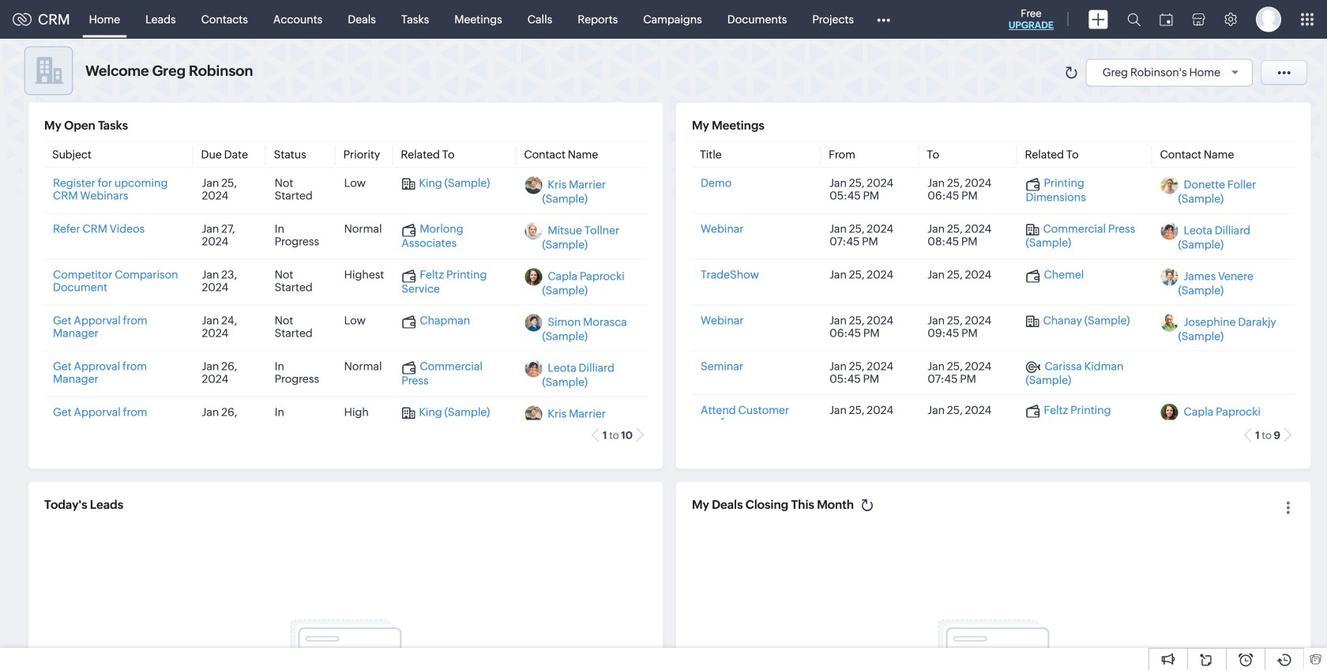 Task type: describe. For each thing, give the bounding box(es) containing it.
create menu image
[[1089, 10, 1109, 29]]

calendar image
[[1160, 13, 1174, 26]]

profile image
[[1257, 7, 1282, 32]]

create menu element
[[1080, 0, 1118, 38]]

profile element
[[1247, 0, 1292, 38]]



Task type: locate. For each thing, give the bounding box(es) containing it.
logo image
[[13, 13, 32, 26]]

search element
[[1118, 0, 1151, 39]]

search image
[[1128, 13, 1141, 26]]

Other Modules field
[[867, 7, 901, 32]]



Task type: vqa. For each thing, say whether or not it's contained in the screenshot.
the Zoho CRM for Google Zoho CRM for Google makes it easier for your business to collaborate, communicate and share information with others.
no



